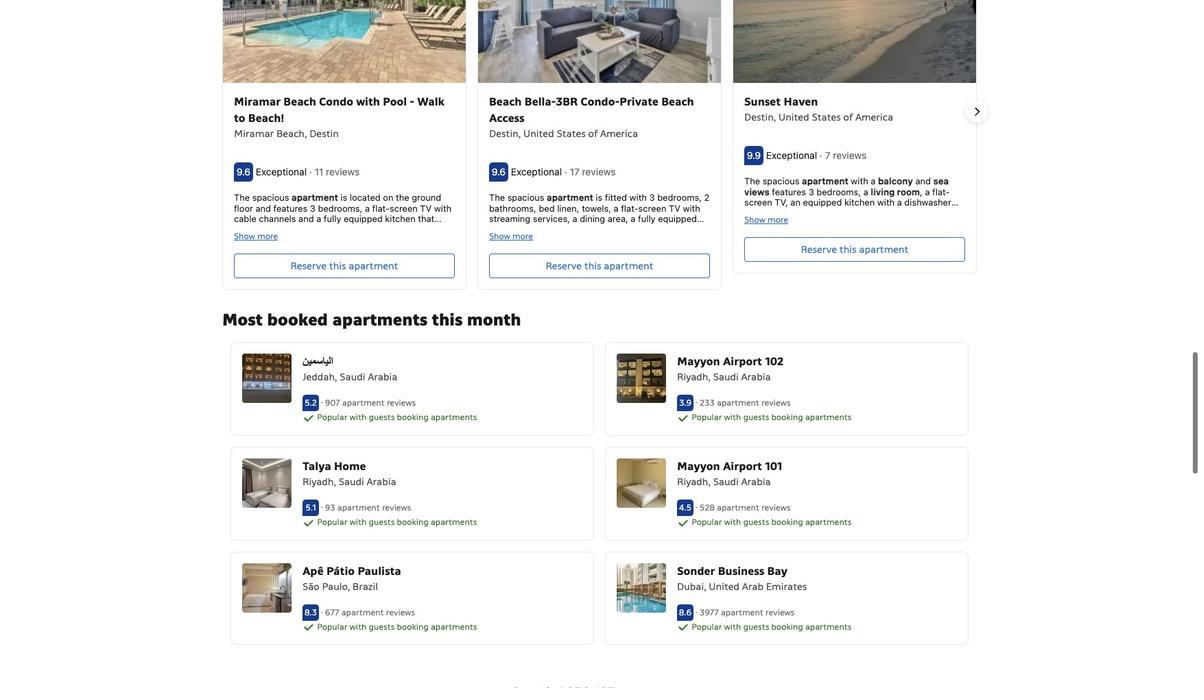 Task type: locate. For each thing, give the bounding box(es) containing it.
scored 9.6 element for destin,
[[489, 163, 508, 182]]

added
[[672, 224, 698, 235], [234, 256, 260, 267]]

0 horizontal spatial rated exceptional element
[[256, 166, 309, 178]]

2 9.6 from the left
[[492, 166, 506, 178]]

popular for mayyon airport 101
[[692, 517, 722, 527]]

sonder
[[677, 564, 715, 579]]

beach bella-3br condo-private beach access section
[[478, 0, 722, 290]]

show more for miramar beach condo with pool - walk to beach!
[[234, 231, 278, 241]]

popular for mayyon airport 102
[[692, 412, 722, 422]]

1 horizontal spatial reserve this apartment
[[546, 260, 654, 272]]

popular with guests booking apartments for riyadh,
[[315, 517, 477, 527]]

guests for riyadh,
[[369, 517, 395, 527]]

haven
[[784, 95, 818, 109]]

677
[[325, 608, 339, 618]]

airport inside mayyon airport 101 riyadh, saudi arabia
[[723, 459, 762, 474]]

1 vertical spatial united
[[524, 128, 554, 140]]

2 horizontal spatial beach
[[662, 95, 694, 109]]

2 horizontal spatial the
[[866, 218, 879, 229]]

a
[[871, 176, 876, 187], [864, 186, 869, 197], [925, 186, 930, 197], [897, 197, 902, 208], [614, 203, 619, 214], [892, 208, 897, 219], [573, 213, 577, 224], [631, 213, 636, 224], [543, 224, 547, 235], [645, 235, 650, 246], [419, 256, 424, 267]]

0 vertical spatial entrance.
[[489, 246, 529, 257]]

2 inside , a flat- screen tv, an equipped kitchen with a dishwasher and an oven, and 2 bathrooms with a
[[818, 208, 823, 219]]

mayyon inside "mayyon airport 102 riyadh, saudi arabia"
[[677, 355, 720, 369]]

reserve up booked
[[291, 260, 327, 272]]

destin, down sunset
[[744, 111, 776, 123]]

popular down 233
[[692, 412, 722, 422]]

. for the
[[928, 218, 931, 229]]

miramar beach condo with pool - walk to beach! miramar beach, destin
[[234, 95, 445, 140]]

the right kitchen,
[[524, 235, 537, 246]]

from 14 reviews element containing 677 apartment reviews
[[321, 608, 417, 618]]

guests down 5.1 93 apartment reviews
[[369, 517, 395, 527]]

0 horizontal spatial destin,
[[489, 128, 521, 140]]

america down beach bella-3br condo-private beach access "link"
[[600, 128, 638, 140]]

0 vertical spatial private
[[653, 235, 681, 246]]

from 17 reviews element
[[565, 166, 619, 178]]

with inside miramar beach condo with pool - walk to beach! miramar beach, destin
[[356, 95, 380, 109]]

1 scored 9.6 element from the left
[[234, 163, 253, 182]]

3 inside sunset haven section
[[809, 186, 814, 197]]

2 mayyon from the top
[[677, 459, 720, 474]]

apartment down brazil at the bottom
[[341, 608, 384, 618]]

. inside . the accommodation is non-smoking.
[[928, 218, 931, 229]]

0 horizontal spatial show more
[[234, 231, 278, 241]]

0 horizontal spatial features
[[382, 256, 416, 267]]

equipped
[[803, 197, 842, 208], [658, 213, 697, 224]]

2 miramar from the top
[[234, 128, 274, 140]]

reserve this apartment inside miramar beach condo with pool - walk to beach! section
[[291, 260, 398, 272]]

reviews down الياسمين link at the bottom left of page
[[387, 398, 416, 408]]

0 horizontal spatial america
[[600, 128, 638, 140]]

0 horizontal spatial privacy,
[[263, 256, 295, 267]]

9.9
[[747, 150, 761, 161]]

popular with guests booking apartments down 5.1 93 apartment reviews
[[315, 517, 477, 527]]

reviews right 7
[[833, 150, 867, 161]]

5.1
[[306, 503, 316, 513]]

show more button for miramar beach condo with pool - walk to beach!
[[234, 230, 278, 241]]

destin, inside sunset haven destin, united states of america
[[744, 111, 776, 123]]

0 vertical spatial 2
[[704, 192, 710, 203]]

exceptional left 17
[[511, 166, 562, 178]]

2 horizontal spatial accommodation
[[744, 229, 811, 240]]

1 horizontal spatial show more
[[489, 231, 533, 241]]

. towels and bed linen are featured in the
[[744, 208, 965, 229]]

home
[[334, 459, 366, 474]]

bedrooms,
[[817, 186, 861, 197], [657, 192, 702, 203]]

flat- up views. at the top of page
[[621, 203, 639, 214]]

apartments for sonder business bay
[[805, 622, 852, 632]]

2 scored 9.6 element from the left
[[489, 163, 508, 182]]

2 horizontal spatial show more button
[[744, 214, 788, 225]]

added up 'most'
[[234, 256, 260, 267]]

this for with
[[329, 260, 346, 272]]

2 horizontal spatial show more
[[744, 215, 788, 225]]

reviews for الياسمين
[[387, 398, 416, 408]]

the inside beach bella-3br condo-private beach access section
[[489, 192, 505, 203]]

scored 8.6 element
[[677, 605, 694, 621]]

1 horizontal spatial of
[[844, 111, 853, 123]]

1 vertical spatial airport
[[723, 459, 762, 474]]

show for sunset haven
[[744, 215, 766, 225]]

1 horizontal spatial 3
[[809, 186, 814, 197]]

the right tub
[[933, 218, 949, 229]]

rated exceptional element left 17
[[511, 166, 565, 178]]

2 horizontal spatial reserve this apartment
[[801, 243, 909, 256]]

privacy, up booked
[[263, 256, 295, 267]]

reserve this apartment link for private
[[489, 254, 710, 278]]

reviews for apê pátio paulista
[[386, 608, 415, 618]]

4.5 528 apartment reviews
[[679, 503, 793, 513]]

kitchen
[[845, 197, 875, 208]]

1 airport from the top
[[723, 355, 762, 369]]

from 14 reviews element containing 3977 apartment reviews
[[696, 608, 797, 618]]

from 14 reviews element for 102
[[696, 398, 793, 408]]

0 horizontal spatial united
[[524, 128, 554, 140]]

0 vertical spatial privacy,
[[489, 235, 521, 246]]

1 vertical spatial destin,
[[489, 128, 521, 140]]

airport
[[723, 355, 762, 369], [723, 459, 762, 474]]

airport for 101
[[723, 459, 762, 474]]

riyadh, inside "mayyon airport 102 riyadh, saudi arabia"
[[677, 371, 711, 383]]

0 vertical spatial added
[[672, 224, 698, 235]]

reserve this apartment link for pool
[[234, 254, 455, 278]]

reserve inside beach bella-3br condo-private beach access section
[[546, 260, 582, 272]]

united inside beach bella-3br condo-private beach access destin, united states of america
[[524, 128, 554, 140]]

equipped inside , a flat- screen tv, an equipped kitchen with a dishwasher and an oven, and 2 bathrooms with a
[[803, 197, 842, 208]]

. inside . towels and bed linen are featured in the
[[932, 208, 934, 219]]

1 horizontal spatial the spacious apartment
[[489, 192, 593, 203]]

1 horizontal spatial reserve this apartment link
[[489, 254, 710, 278]]

destin, inside beach bella-3br condo-private beach access destin, united states of america
[[489, 128, 521, 140]]

a inside with pool views. for added privacy, the accommodation features a private entrance.
[[645, 235, 650, 246]]

reserve this apartment link
[[744, 237, 965, 262], [234, 254, 455, 278], [489, 254, 710, 278]]

1 horizontal spatial america
[[856, 111, 893, 123]]

show more button inside sunset haven section
[[744, 214, 788, 225]]

reviews down 101
[[762, 503, 791, 513]]

bed inside . towels and bed linen are featured in the
[[762, 218, 778, 229]]

9.6 inside miramar beach condo with pool - walk to beach! section
[[237, 166, 251, 178]]

spacious up tv,
[[763, 176, 800, 187]]

booking for saudi
[[397, 412, 429, 422]]

arabia up 5.1 93 apartment reviews
[[367, 476, 396, 488]]

0 vertical spatial miramar
[[234, 95, 281, 109]]

the up booked
[[297, 256, 311, 267]]

featured
[[818, 218, 853, 229]]

2 right are
[[818, 208, 823, 219]]

1 vertical spatial features
[[609, 235, 643, 246]]

9.6 up bathrooms,
[[492, 166, 506, 178]]

of inside sunset haven destin, united states of america
[[844, 111, 853, 123]]

1 vertical spatial america
[[600, 128, 638, 140]]

2 horizontal spatial exceptional
[[766, 150, 817, 161]]

smoking.
[[842, 229, 880, 240]]

show for beach bella-3br condo-private beach access
[[489, 231, 510, 241]]

property types region
[[211, 0, 988, 307]]

1 horizontal spatial for
[[656, 224, 670, 235]]

hot
[[900, 208, 914, 219]]

0 vertical spatial for
[[656, 224, 670, 235]]

brazil
[[353, 581, 378, 593]]

1 horizontal spatial private
[[653, 235, 681, 246]]

entrance. up 'most'
[[234, 267, 273, 278]]

popular with guests booking apartments down the "8.3 677 apartment reviews"
[[315, 622, 477, 632]]

2 horizontal spatial spacious
[[763, 176, 800, 187]]

popular with guests booking apartments for bay
[[690, 622, 852, 632]]

from 14 reviews element containing 233 apartment reviews
[[696, 398, 793, 408]]

1 vertical spatial 2
[[818, 208, 823, 219]]

popular with guests booking apartments down 4.5 528 apartment reviews
[[690, 517, 852, 527]]

2
[[704, 192, 710, 203], [818, 208, 823, 219]]

united inside sunset haven destin, united states of america
[[779, 111, 809, 123]]

apartment down views. at the top of page
[[604, 260, 654, 272]]

popular with guests booking apartments for 101
[[690, 517, 852, 527]]

0 horizontal spatial is
[[596, 192, 603, 203]]

5.2
[[305, 398, 317, 408]]

0 horizontal spatial 2
[[704, 192, 710, 203]]

1 horizontal spatial more
[[513, 231, 533, 241]]

9.6 exceptional 11 reviews
[[237, 166, 362, 178]]

1 horizontal spatial show more button
[[489, 230, 533, 241]]

0 horizontal spatial .
[[419, 246, 421, 257]]

2 vertical spatial the
[[297, 256, 311, 267]]

talya home image
[[242, 459, 292, 508]]

the spacious apartment up services,
[[489, 192, 593, 203]]

2 horizontal spatial reserve
[[801, 243, 837, 256]]

guests for paulista
[[369, 622, 395, 632]]

3.9
[[679, 398, 692, 408]]

apartments up talya home link
[[431, 412, 477, 422]]

reserve this apartment link for states
[[744, 237, 965, 262]]

balcony left ,
[[878, 176, 913, 187]]

saudi up 3.9 233 apartment reviews
[[713, 371, 739, 383]]

the inside . towels and bed linen are featured in the
[[866, 218, 879, 229]]

reserve this apartment
[[801, 243, 909, 256], [291, 260, 398, 272], [546, 260, 654, 272]]

apartment down 11
[[292, 192, 338, 203]]

popular with guests booking apartments for saudi
[[315, 412, 477, 422]]

saudi inside "الياسمين jeddah, saudi arabia"
[[340, 371, 365, 383]]

0 vertical spatial united
[[779, 111, 809, 123]]

from 7 reviews element
[[820, 150, 869, 161]]

2 horizontal spatial united
[[779, 111, 809, 123]]

scored 5.1 element
[[303, 500, 319, 516]]

2 the spacious apartment from the left
[[489, 192, 593, 203]]

walk
[[417, 95, 445, 109]]

apartment
[[802, 176, 849, 187], [292, 192, 338, 203], [547, 192, 593, 203], [859, 243, 909, 256], [349, 260, 398, 272], [604, 260, 654, 272], [342, 398, 385, 408], [717, 398, 760, 408], [337, 503, 380, 513], [717, 503, 760, 513], [341, 608, 384, 618], [721, 608, 764, 618]]

1 vertical spatial added
[[234, 256, 260, 267]]

the down 9.6 exceptional 11 reviews
[[234, 192, 250, 203]]

riyadh, up 4.5
[[677, 476, 711, 488]]

from 14 reviews element down "mayyon airport 102 riyadh, saudi arabia"
[[696, 398, 793, 408]]

is left 'fitted'
[[596, 192, 603, 203]]

bay
[[767, 564, 788, 579]]

exceptional for haven
[[766, 150, 817, 161]]

destin, down access
[[489, 128, 521, 140]]

booking up bay
[[772, 517, 803, 527]]

3
[[809, 186, 814, 197], [649, 192, 655, 203]]

2 vertical spatial features
[[382, 256, 416, 267]]

show more button for beach bella-3br condo-private beach access
[[489, 230, 533, 241]]

0 horizontal spatial show
[[234, 231, 255, 241]]

exceptional for beach
[[256, 166, 307, 178]]

1 horizontal spatial the
[[524, 235, 537, 246]]

reserve for 3br
[[546, 260, 582, 272]]

0 horizontal spatial of
[[588, 128, 598, 140]]

reviews right 17
[[582, 166, 616, 178]]

2 airport from the top
[[723, 459, 762, 474]]

mayyon airport 102 link
[[677, 354, 957, 370]]

reserve this apartment for pool
[[291, 260, 398, 272]]

beach
[[284, 95, 316, 109], [489, 95, 522, 109], [662, 95, 694, 109]]

popular with guests booking apartments down 5.2 907 apartment reviews
[[315, 412, 477, 422]]

0 horizontal spatial private
[[426, 256, 454, 267]]

popular with guests booking apartments
[[315, 412, 477, 422], [690, 412, 852, 422], [315, 517, 477, 527], [690, 517, 852, 527], [315, 622, 477, 632], [690, 622, 852, 632]]

from 14 reviews element down mayyon airport 101 riyadh, saudi arabia
[[696, 503, 793, 513]]

arabia inside the talya home riyadh, saudi arabia
[[367, 476, 396, 488]]

spacious inside sunset haven section
[[763, 176, 800, 187]]

sunset haven image
[[733, 0, 976, 83]]

17
[[570, 166, 580, 178]]

exceptional left 7
[[766, 150, 817, 161]]

0 vertical spatial features
[[772, 186, 806, 197]]

reviews right 11
[[326, 166, 360, 178]]

added inside with pool views. for added privacy, the accommodation features a private entrance.
[[672, 224, 698, 235]]

reserve for destin,
[[801, 243, 837, 256]]

beach inside miramar beach condo with pool - walk to beach! miramar beach, destin
[[284, 95, 316, 109]]

reserve down with pool views. for added privacy, the accommodation features a private entrance.
[[546, 260, 582, 272]]

more inside miramar beach condo with pool - walk to beach! section
[[257, 231, 278, 241]]

0 vertical spatial of
[[844, 111, 853, 123]]

reserve this apartment inside sunset haven section
[[801, 243, 909, 256]]

apartment right 93
[[337, 503, 380, 513]]

the inside . for added privacy, the accommodation features a private entrance.
[[297, 256, 311, 267]]

area,
[[608, 213, 628, 224]]

privacy, inside with pool views. for added privacy, the accommodation features a private entrance.
[[489, 235, 521, 246]]

and
[[916, 176, 931, 187], [744, 208, 760, 219], [800, 208, 815, 219], [744, 218, 760, 229], [525, 224, 540, 235]]

show more button inside miramar beach condo with pool - walk to beach! section
[[234, 230, 278, 241]]

93
[[325, 503, 335, 513]]

1 horizontal spatial exceptional
[[511, 166, 562, 178]]

arabia up 5.2 907 apartment reviews
[[368, 371, 397, 383]]

0 horizontal spatial for
[[424, 246, 437, 257]]

9.6 down 'to'
[[237, 166, 251, 178]]

talya
[[303, 459, 331, 474]]

riyadh, inside the talya home riyadh, saudi arabia
[[303, 476, 336, 488]]

miramar beach condo with pool - walk to beach! image
[[223, 0, 466, 83]]

the inside . the accommodation is non-smoking.
[[933, 218, 949, 229]]

private inside . for added privacy, the accommodation features a private entrance.
[[426, 256, 454, 267]]

3 inside is fitted with 3 bedrooms, 2 bathrooms, bed linen, towels, a flat-screen tv with streaming services, a dining area, a fully equipped kitchen, and a
[[649, 192, 655, 203]]

reserve inside sunset haven section
[[801, 243, 837, 256]]

0 horizontal spatial spacious
[[252, 192, 289, 203]]

sunset
[[744, 95, 781, 109]]

reviews down the talya home riyadh, saudi arabia
[[382, 503, 411, 513]]

apartments up sonder business bay link
[[805, 517, 852, 527]]

0 horizontal spatial more
[[257, 231, 278, 241]]

are
[[803, 218, 816, 229]]

this down with pool views. for added privacy, the accommodation features a private entrance.
[[584, 260, 601, 272]]

0 horizontal spatial reserve this apartment link
[[234, 254, 455, 278]]

private
[[620, 95, 659, 109]]

privacy,
[[489, 235, 521, 246], [263, 256, 295, 267]]

booking up 101
[[772, 412, 803, 422]]

destin,
[[744, 111, 776, 123], [489, 128, 521, 140]]

. inside . for added privacy, the accommodation features a private entrance.
[[419, 246, 421, 257]]

reserve this apartment inside beach bella-3br condo-private beach access section
[[546, 260, 654, 272]]

apartments for talya home
[[431, 517, 477, 527]]

1 vertical spatial of
[[588, 128, 598, 140]]

101
[[765, 459, 782, 474]]

scored 4.5 element
[[677, 500, 694, 516]]

guests down the "8.3 677 apartment reviews"
[[369, 622, 395, 632]]

from 14 reviews element
[[321, 398, 418, 408], [696, 398, 793, 408], [321, 503, 413, 513], [696, 503, 793, 513], [321, 608, 417, 618], [696, 608, 797, 618]]

3 beach from the left
[[662, 95, 694, 109]]

america down sunset haven 'link'
[[856, 111, 893, 123]]

reviews for sonder business bay
[[766, 608, 795, 618]]

scored 9.9 element
[[744, 146, 764, 165]]

dishwasher
[[905, 197, 952, 208]]

from 14 reviews element for saudi
[[321, 398, 418, 408]]

1 mayyon from the top
[[677, 355, 720, 369]]

this inside miramar beach condo with pool - walk to beach! section
[[329, 260, 346, 272]]

1 horizontal spatial flat-
[[933, 186, 950, 197]]

1 horizontal spatial 9.6
[[492, 166, 506, 178]]

1 horizontal spatial screen
[[744, 197, 772, 208]]

more
[[768, 215, 788, 225], [257, 231, 278, 241], [513, 231, 533, 241]]

0 horizontal spatial scored 9.6 element
[[234, 163, 253, 182]]

bed left linen
[[762, 218, 778, 229]]

1 9.6 from the left
[[237, 166, 251, 178]]

reserve inside miramar beach condo with pool - walk to beach! section
[[291, 260, 327, 272]]

booking for bay
[[772, 622, 803, 632]]

0 vertical spatial mayyon
[[677, 355, 720, 369]]

views
[[744, 186, 770, 197]]

features up most booked apartments this month on the top left of the page
[[382, 256, 416, 267]]

exceptional
[[766, 150, 817, 161], [256, 166, 307, 178], [511, 166, 562, 178]]

popular down 93
[[317, 517, 348, 527]]

booking down emirates
[[772, 622, 803, 632]]

show for miramar beach condo with pool - walk to beach!
[[234, 231, 255, 241]]

beach bella-3br condo-private beach access image
[[478, 0, 721, 83]]

accommodation
[[744, 229, 811, 240], [540, 235, 606, 246], [313, 256, 380, 267]]

0 horizontal spatial beach
[[284, 95, 316, 109]]

sunset haven destin, united states of america
[[744, 95, 893, 123]]

1 horizontal spatial beach
[[489, 95, 522, 109]]

more inside beach bella-3br condo-private beach access section
[[513, 231, 533, 241]]

accommodation down oven,
[[744, 229, 811, 240]]

guests down 5.2 907 apartment reviews
[[369, 412, 395, 422]]

1 horizontal spatial entrance.
[[489, 246, 529, 257]]

1 horizontal spatial states
[[812, 111, 841, 123]]

rated exceptional element
[[766, 150, 820, 161], [256, 166, 309, 178], [511, 166, 565, 178]]

2 inside is fitted with 3 bedrooms, 2 bathrooms, bed linen, towels, a flat-screen tv with streaming services, a dining area, a fully equipped kitchen, and a
[[704, 192, 710, 203]]

show inside beach bella-3br condo-private beach access section
[[489, 231, 510, 241]]

reviews for mayyon airport 101
[[762, 503, 791, 513]]

show more inside beach bella-3br condo-private beach access section
[[489, 231, 533, 241]]

the spacious apartment
[[234, 192, 338, 203], [489, 192, 593, 203]]

0 vertical spatial america
[[856, 111, 893, 123]]

0 horizontal spatial accommodation
[[313, 256, 380, 267]]

1 horizontal spatial rated exceptional element
[[511, 166, 565, 178]]

reserve this apartment link down in
[[744, 237, 965, 262]]

3 right tv,
[[809, 186, 814, 197]]

rated exceptional element for bella-
[[511, 166, 565, 178]]

airport inside "mayyon airport 102 riyadh, saudi arabia"
[[723, 355, 762, 369]]

9.6 inside beach bella-3br condo-private beach access section
[[492, 166, 506, 178]]

1 vertical spatial is
[[814, 229, 820, 240]]

reviews down the 102
[[762, 398, 791, 408]]

riyadh, inside mayyon airport 101 riyadh, saudi arabia
[[677, 476, 711, 488]]

popular with guests booking apartments down 3.9 233 apartment reviews
[[690, 412, 852, 422]]

bedrooms, up bathrooms
[[817, 186, 861, 197]]

of inside beach bella-3br condo-private beach access destin, united states of america
[[588, 128, 598, 140]]

riyadh, up 3.9
[[677, 371, 711, 383]]

8.6 3977 apartment reviews
[[679, 608, 797, 618]]

rated exceptional element for haven
[[766, 150, 820, 161]]

the
[[744, 176, 760, 187], [234, 192, 250, 203], [489, 192, 505, 203], [933, 218, 949, 229]]

is left non-
[[814, 229, 820, 240]]

streaming
[[489, 213, 531, 224]]

of down beach bella-3br condo-private beach access "link"
[[588, 128, 598, 140]]

0 vertical spatial airport
[[723, 355, 762, 369]]

and inside is fitted with 3 bedrooms, 2 bathrooms, bed linen, towels, a flat-screen tv with streaming services, a dining area, a fully equipped kitchen, and a
[[525, 224, 540, 235]]

show more button inside beach bella-3br condo-private beach access section
[[489, 230, 533, 241]]

popular with guests booking apartments for paulista
[[315, 622, 477, 632]]

the spacious apartment down 9.6 exceptional 11 reviews
[[234, 192, 338, 203]]

apartments up apê pátio paulista link on the bottom left
[[431, 517, 477, 527]]

beach up access
[[489, 95, 522, 109]]

4.5
[[679, 503, 692, 513]]

features inside . for added privacy, the accommodation features a private entrance.
[[382, 256, 416, 267]]

from 14 reviews element containing 907 apartment reviews
[[321, 398, 418, 408]]

reserve this apartment link inside beach bella-3br condo-private beach access section
[[489, 254, 710, 278]]

airport left the 102
[[723, 355, 762, 369]]

scored 9.6 element up bathrooms,
[[489, 163, 508, 182]]

0 vertical spatial bed
[[539, 203, 555, 214]]

tv
[[669, 203, 681, 214]]

this
[[840, 243, 857, 256], [329, 260, 346, 272], [584, 260, 601, 272], [432, 309, 463, 331]]

entrance. down kitchen,
[[489, 246, 529, 257]]

1 beach from the left
[[284, 95, 316, 109]]

mayyon for mayyon airport 102
[[677, 355, 720, 369]]

0 horizontal spatial show more button
[[234, 230, 278, 241]]

the inside miramar beach condo with pool - walk to beach! section
[[234, 192, 250, 203]]

1 horizontal spatial destin,
[[744, 111, 776, 123]]

arab
[[742, 581, 764, 593]]

beach right private
[[662, 95, 694, 109]]

1 horizontal spatial scored 9.6 element
[[489, 163, 508, 182]]

an right tv,
[[791, 197, 801, 208]]

reserve this apartment link inside miramar beach condo with pool - walk to beach! section
[[234, 254, 455, 278]]

guests for 101
[[744, 517, 769, 527]]

riyadh, down talya
[[303, 476, 336, 488]]

this inside sunset haven section
[[840, 243, 857, 256]]

1 vertical spatial bed
[[762, 218, 778, 229]]

sea
[[934, 176, 949, 187]]

states
[[812, 111, 841, 123], [557, 128, 586, 140]]

0 horizontal spatial added
[[234, 256, 260, 267]]

show more
[[744, 215, 788, 225], [234, 231, 278, 241], [489, 231, 533, 241]]

popular with guests booking apartments for 102
[[690, 412, 852, 422]]

saudi inside mayyon airport 101 riyadh, saudi arabia
[[713, 476, 739, 488]]

entrance. inside with pool views. for added privacy, the accommodation features a private entrance.
[[489, 246, 529, 257]]

popular down 528
[[692, 517, 722, 527]]

1 horizontal spatial features
[[609, 235, 643, 246]]

3.9 233 apartment reviews
[[679, 398, 793, 408]]

pool
[[607, 224, 625, 235]]

added down "tv"
[[672, 224, 698, 235]]

exceptional inside miramar beach condo with pool - walk to beach! section
[[256, 166, 307, 178]]

2 horizontal spatial rated exceptional element
[[766, 150, 820, 161]]

apartments down apê pátio paulista link on the bottom left
[[431, 622, 477, 632]]

show more inside sunset haven section
[[744, 215, 788, 225]]

0 horizontal spatial 3
[[649, 192, 655, 203]]

0 vertical spatial destin,
[[744, 111, 776, 123]]

1 vertical spatial private
[[426, 256, 454, 267]]

mayyon up 528
[[677, 459, 720, 474]]

mayyon airport 101 riyadh, saudi arabia
[[677, 459, 782, 488]]

reviews
[[833, 150, 867, 161], [326, 166, 360, 178], [582, 166, 616, 178], [387, 398, 416, 408], [762, 398, 791, 408], [382, 503, 411, 513], [762, 503, 791, 513], [386, 608, 415, 618], [766, 608, 795, 618]]

bedrooms, inside is fitted with 3 bedrooms, 2 bathrooms, bed linen, towels, a flat-screen tv with streaming services, a dining area, a fully equipped kitchen, and a
[[657, 192, 702, 203]]

mayyon airport 101 image
[[617, 459, 666, 508]]

from 14 reviews element containing 93 apartment reviews
[[321, 503, 413, 513]]

equipped inside is fitted with 3 bedrooms, 2 bathrooms, bed linen, towels, a flat-screen tv with streaming services, a dining area, a fully equipped kitchen, and a
[[658, 213, 697, 224]]

1 horizontal spatial equipped
[[803, 197, 842, 208]]

show more inside miramar beach condo with pool - walk to beach! section
[[234, 231, 278, 241]]

beach up beach,
[[284, 95, 316, 109]]

0 horizontal spatial the
[[297, 256, 311, 267]]

9.6 for to
[[237, 166, 251, 178]]

accommodation inside . the accommodation is non-smoking.
[[744, 229, 811, 240]]

access
[[489, 111, 525, 126]]

1 the spacious apartment from the left
[[234, 192, 338, 203]]

guests down "8.6 3977 apartment reviews"
[[744, 622, 769, 632]]

apartments
[[332, 309, 428, 331], [431, 412, 477, 422], [805, 412, 852, 422], [431, 517, 477, 527], [805, 517, 852, 527], [431, 622, 477, 632], [805, 622, 852, 632]]

show inside miramar beach condo with pool - walk to beach! section
[[234, 231, 255, 241]]

emirates
[[766, 581, 807, 593]]

1 horizontal spatial privacy,
[[489, 235, 521, 246]]

show more for sunset haven
[[744, 215, 788, 225]]

flat- inside is fitted with 3 bedrooms, 2 bathrooms, bed linen, towels, a flat-screen tv with streaming services, a dining area, a fully equipped kitchen, and a
[[621, 203, 639, 214]]

from 14 reviews element down brazil at the bottom
[[321, 608, 417, 618]]

apartments up mayyon airport 101 'link'
[[805, 412, 852, 422]]

equipped right fully
[[658, 213, 697, 224]]

the
[[866, 218, 879, 229], [524, 235, 537, 246], [297, 256, 311, 267]]

more for sunset haven
[[768, 215, 788, 225]]

0 horizontal spatial screen
[[639, 203, 667, 214]]

more inside sunset haven section
[[768, 215, 788, 225]]

exceptional inside beach bella-3br condo-private beach access section
[[511, 166, 562, 178]]

popular down the 907
[[317, 412, 348, 422]]

1 vertical spatial miramar
[[234, 128, 274, 140]]

0 horizontal spatial bed
[[539, 203, 555, 214]]

0 horizontal spatial balcony
[[550, 224, 585, 235]]

bedrooms, right 'fitted'
[[657, 192, 702, 203]]

popular down 677
[[317, 622, 348, 632]]

arabia down 101
[[741, 476, 771, 488]]

1 vertical spatial entrance.
[[234, 267, 273, 278]]

spacious down 9.6 exceptional 11 reviews
[[252, 192, 289, 203]]

1 horizontal spatial is
[[814, 229, 820, 240]]

saudi down the home
[[339, 476, 364, 488]]

0 horizontal spatial reserve this apartment
[[291, 260, 398, 272]]

this up most booked apartments this month on the top left of the page
[[329, 260, 346, 272]]

from 14 reviews element containing 528 apartment reviews
[[696, 503, 793, 513]]

apê pátio paulista link
[[303, 564, 583, 580]]

scored 9.6 element
[[234, 163, 253, 182], [489, 163, 508, 182]]

1 horizontal spatial spacious
[[508, 192, 544, 203]]

of down sunset haven 'link'
[[844, 111, 853, 123]]

fully
[[638, 213, 656, 224]]

arabia down the 102
[[741, 371, 771, 383]]

in
[[856, 218, 863, 229]]

1 vertical spatial states
[[557, 128, 586, 140]]

reviews for mayyon airport 102
[[762, 398, 791, 408]]

mayyon for mayyon airport 101
[[677, 459, 720, 474]]

rated exceptional element inside beach bella-3br condo-private beach access section
[[511, 166, 565, 178]]

0 horizontal spatial 9.6
[[237, 166, 251, 178]]



Task type: describe. For each thing, give the bounding box(es) containing it.
-
[[410, 95, 414, 109]]

5.2 907 apartment reviews
[[305, 398, 418, 408]]

apartments for mayyon airport 102
[[805, 412, 852, 422]]

apartment right 233
[[717, 398, 760, 408]]

sunset haven section
[[733, 0, 977, 274]]

sea views
[[744, 176, 949, 197]]

is fitted with 3 bedrooms, 2 bathrooms, bed linen, towels, a flat-screen tv with streaming services, a dining area, a fully equipped kitchen, and a
[[489, 192, 710, 235]]

non-
[[823, 229, 842, 240]]

for inside with pool views. for added privacy, the accommodation features a private entrance.
[[656, 224, 670, 235]]

bella-
[[525, 95, 556, 109]]

popular for الياسمين
[[317, 412, 348, 422]]

scored 5.2 element
[[303, 395, 319, 411]]

guests for 102
[[744, 412, 769, 422]]

. the accommodation is non-smoking.
[[744, 218, 949, 240]]

states inside beach bella-3br condo-private beach access destin, united states of america
[[557, 128, 586, 140]]

paulo,
[[322, 581, 350, 593]]

popular for sonder business bay
[[692, 622, 722, 632]]

this for condo-
[[584, 260, 601, 272]]

apartment down 7
[[802, 176, 849, 187]]

show more for beach bella-3br condo-private beach access
[[489, 231, 533, 241]]

the spacious apartment inside beach bella-3br condo-private beach access section
[[489, 192, 593, 203]]

paulista
[[358, 564, 401, 579]]

features inside with pool views. for added privacy, the accommodation features a private entrance.
[[609, 235, 643, 246]]

from 14 reviews element for 101
[[696, 503, 793, 513]]

scored 8.3 element
[[303, 605, 319, 621]]

bedrooms, inside sunset haven section
[[817, 186, 861, 197]]

is inside is fitted with 3 bedrooms, 2 bathrooms, bed linen, towels, a flat-screen tv with streaming services, a dining area, a fully equipped kitchen, and a
[[596, 192, 603, 203]]

mayyon airport 101 link
[[677, 459, 957, 475]]

907
[[325, 398, 340, 408]]

booking for riyadh,
[[397, 517, 429, 527]]

business
[[718, 564, 764, 579]]

reviews inside beach bella-3br condo-private beach access section
[[582, 166, 616, 178]]

apê
[[303, 564, 324, 579]]

sunset haven link
[[744, 94, 965, 110]]

condo
[[319, 95, 353, 109]]

accommodation inside with pool views. for added privacy, the accommodation features a private entrance.
[[540, 235, 606, 246]]

11
[[315, 166, 323, 178]]

scored 9.6 element for to
[[234, 163, 253, 182]]

features 3 bedrooms, a living room
[[770, 186, 920, 197]]

apartments up "الياسمين jeddah, saudi arabia"
[[332, 309, 428, 331]]

beach!
[[248, 111, 284, 126]]

9.6 exceptional 17 reviews
[[492, 166, 619, 178]]

mayyon airport 102 riyadh, saudi arabia
[[677, 355, 784, 383]]

talya home riyadh, saudi arabia
[[303, 459, 396, 488]]

united inside sonder business bay dubai, united arab emirates
[[709, 581, 740, 593]]

popular for talya home
[[317, 517, 348, 527]]

fitted
[[605, 192, 627, 203]]

8.3
[[305, 608, 317, 618]]

this for united
[[840, 243, 857, 256]]

is inside . the accommodation is non-smoking.
[[814, 229, 820, 240]]

apê pátio paulista image
[[242, 564, 292, 613]]

this up الياسمين link at the bottom left of page
[[432, 309, 463, 331]]

bathrooms,
[[489, 203, 536, 214]]

booked
[[267, 309, 328, 331]]

apartment right 528
[[717, 503, 760, 513]]

beach,
[[276, 128, 307, 140]]

private inside with pool views. for added privacy, the accommodation features a private entrance.
[[653, 235, 681, 246]]

1 miramar from the top
[[234, 95, 281, 109]]

miramar beach condo with pool - walk to beach! section
[[222, 0, 467, 290]]

features inside sunset haven section
[[772, 186, 806, 197]]

living
[[871, 186, 895, 197]]

month
[[467, 309, 521, 331]]

more for beach bella-3br condo-private beach access
[[513, 231, 533, 241]]

3977
[[700, 608, 719, 618]]

a inside . for added privacy, the accommodation features a private entrance.
[[419, 256, 424, 267]]

7
[[825, 150, 831, 161]]

balcony inside sunset haven section
[[878, 176, 913, 187]]

reserve this apartment for states
[[801, 243, 909, 256]]

exceptional for bella-
[[511, 166, 562, 178]]

privacy, inside . for added privacy, the accommodation features a private entrance.
[[263, 256, 295, 267]]

apartment down arab
[[721, 608, 764, 618]]

america inside beach bella-3br condo-private beach access destin, united states of america
[[600, 128, 638, 140]]

são
[[303, 581, 320, 593]]

الياسمين image
[[242, 354, 292, 403]]

9.9 exceptional 7 reviews
[[747, 150, 869, 161]]

spacious inside beach bella-3br condo-private beach access section
[[508, 192, 544, 203]]

apartment up most booked apartments this month on the top left of the page
[[349, 260, 398, 272]]

5.1 93 apartment reviews
[[306, 503, 413, 513]]

reviews inside sunset haven section
[[833, 150, 867, 161]]

guests for saudi
[[369, 412, 395, 422]]

apartments for الياسمين
[[431, 412, 477, 422]]

, a flat- screen tv, an equipped kitchen with a dishwasher and an oven, and 2 bathrooms with a
[[744, 186, 952, 219]]

,
[[920, 186, 923, 197]]

2 beach from the left
[[489, 95, 522, 109]]

الياسمين link
[[303, 354, 583, 370]]

528
[[700, 503, 715, 513]]

more for miramar beach condo with pool - walk to beach!
[[257, 231, 278, 241]]

from 14 reviews element for bay
[[696, 608, 797, 618]]

towels,
[[582, 203, 611, 214]]

1 horizontal spatial an
[[791, 197, 801, 208]]

the inside with pool views. for added privacy, the accommodation features a private entrance.
[[524, 235, 537, 246]]

apê pátio paulista são paulo, brazil
[[303, 564, 401, 593]]

arabia inside "الياسمين jeddah, saudi arabia"
[[368, 371, 397, 383]]

from 11 reviews element
[[309, 166, 362, 178]]

the spacious apartment inside miramar beach condo with pool - walk to beach! section
[[234, 192, 338, 203]]

saudi inside the talya home riyadh, saudi arabia
[[339, 476, 364, 488]]

show more button for sunset haven
[[744, 214, 788, 225]]

added inside . for added privacy, the accommodation features a private entrance.
[[234, 256, 260, 267]]

riyadh, for mayyon airport 101
[[677, 476, 711, 488]]

. for for
[[419, 246, 421, 257]]

to
[[234, 111, 245, 126]]

. for towels
[[932, 208, 934, 219]]

apartments for apê pátio paulista
[[431, 622, 477, 632]]

reserve this apartment for private
[[546, 260, 654, 272]]

beach bella-3br condo-private beach access destin, united states of america
[[489, 95, 694, 140]]

reviews inside miramar beach condo with pool - walk to beach! section
[[326, 166, 360, 178]]

9.6 for destin,
[[492, 166, 506, 178]]

accommodation inside . for added privacy, the accommodation features a private entrance.
[[313, 256, 380, 267]]

airport for 102
[[723, 355, 762, 369]]

apartment down smoking.
[[859, 243, 909, 256]]

233
[[700, 398, 715, 408]]

. for added privacy, the accommodation features a private entrance.
[[234, 246, 454, 278]]

kitchen,
[[489, 224, 522, 235]]

hot tub
[[900, 208, 932, 219]]

screen inside is fitted with 3 bedrooms, 2 bathrooms, bed linen, towels, a flat-screen tv with streaming services, a dining area, a fully equipped kitchen, and a
[[639, 203, 667, 214]]

america inside sunset haven destin, united states of america
[[856, 111, 893, 123]]

tub
[[917, 208, 932, 219]]

booking for 101
[[772, 517, 803, 527]]

reviews for talya home
[[382, 503, 411, 513]]

most
[[222, 309, 263, 331]]

the down 'scored 9.9' element
[[744, 176, 760, 187]]

apartments for mayyon airport 101
[[805, 517, 852, 527]]

الياسمين jeddah, saudi arabia
[[303, 355, 397, 383]]

services,
[[533, 213, 570, 224]]

oven,
[[775, 208, 797, 219]]

and inside . towels and bed linen are featured in the
[[744, 218, 760, 229]]

sonder business bay image
[[617, 564, 666, 613]]

states inside sunset haven destin, united states of america
[[812, 111, 841, 123]]

balcony inside beach bella-3br condo-private beach access section
[[550, 224, 585, 235]]

booking for 102
[[772, 412, 803, 422]]

guests for bay
[[744, 622, 769, 632]]

pool
[[383, 95, 407, 109]]

arabia inside mayyon airport 101 riyadh, saudi arabia
[[741, 476, 771, 488]]

for inside . for added privacy, the accommodation features a private entrance.
[[424, 246, 437, 257]]

bathrooms
[[825, 208, 870, 219]]

room
[[897, 186, 920, 197]]

talya home link
[[303, 459, 583, 475]]

condo-
[[581, 95, 620, 109]]

bed inside is fitted with 3 bedrooms, 2 bathrooms, bed linen, towels, a flat-screen tv with streaming services, a dining area, a fully equipped kitchen, and a
[[539, 203, 555, 214]]

dubai,
[[677, 581, 706, 593]]

jeddah,
[[303, 371, 337, 383]]

screen inside , a flat- screen tv, an equipped kitchen with a dishwasher and an oven, and 2 bathrooms with a
[[744, 197, 772, 208]]

destin
[[310, 128, 339, 140]]

with inside with pool views. for added privacy, the accommodation features a private entrance.
[[587, 224, 605, 235]]

arabia inside "mayyon airport 102 riyadh, saudi arabia"
[[741, 371, 771, 383]]

rated exceptional element for beach
[[256, 166, 309, 178]]

linen
[[781, 218, 800, 229]]

الياسمين
[[303, 355, 333, 369]]

reserve for condo
[[291, 260, 327, 272]]

dining
[[580, 213, 605, 224]]

linen,
[[557, 203, 580, 214]]

views.
[[628, 224, 654, 235]]

popular for apê pátio paulista
[[317, 622, 348, 632]]

most booked apartments this month
[[222, 309, 521, 331]]

apartment down 17
[[547, 192, 593, 203]]

from 14 reviews element for riyadh,
[[321, 503, 413, 513]]

apartment right the 907
[[342, 398, 385, 408]]

entrance. inside . for added privacy, the accommodation features a private entrance.
[[234, 267, 273, 278]]

miramar beach condo with pool - walk to beach! link
[[234, 94, 455, 127]]

from 14 reviews element for paulista
[[321, 608, 417, 618]]

saudi inside "mayyon airport 102 riyadh, saudi arabia"
[[713, 371, 739, 383]]

the spacious apartment with a balcony and
[[744, 176, 934, 187]]

spacious inside miramar beach condo with pool - walk to beach! section
[[252, 192, 289, 203]]

next image
[[969, 104, 985, 120]]

booking for paulista
[[397, 622, 429, 632]]

riyadh, for mayyon airport 102
[[677, 371, 711, 383]]

0 horizontal spatial an
[[762, 208, 772, 219]]

scored 3.9 element
[[677, 395, 694, 411]]

flat- inside , a flat- screen tv, an equipped kitchen with a dishwasher and an oven, and 2 bathrooms with a
[[933, 186, 950, 197]]

tv,
[[775, 197, 788, 208]]

8.3 677 apartment reviews
[[305, 608, 417, 618]]

mayyon airport 102 image
[[617, 354, 666, 403]]



Task type: vqa. For each thing, say whether or not it's contained in the screenshot.
left SPACIOUS
yes



